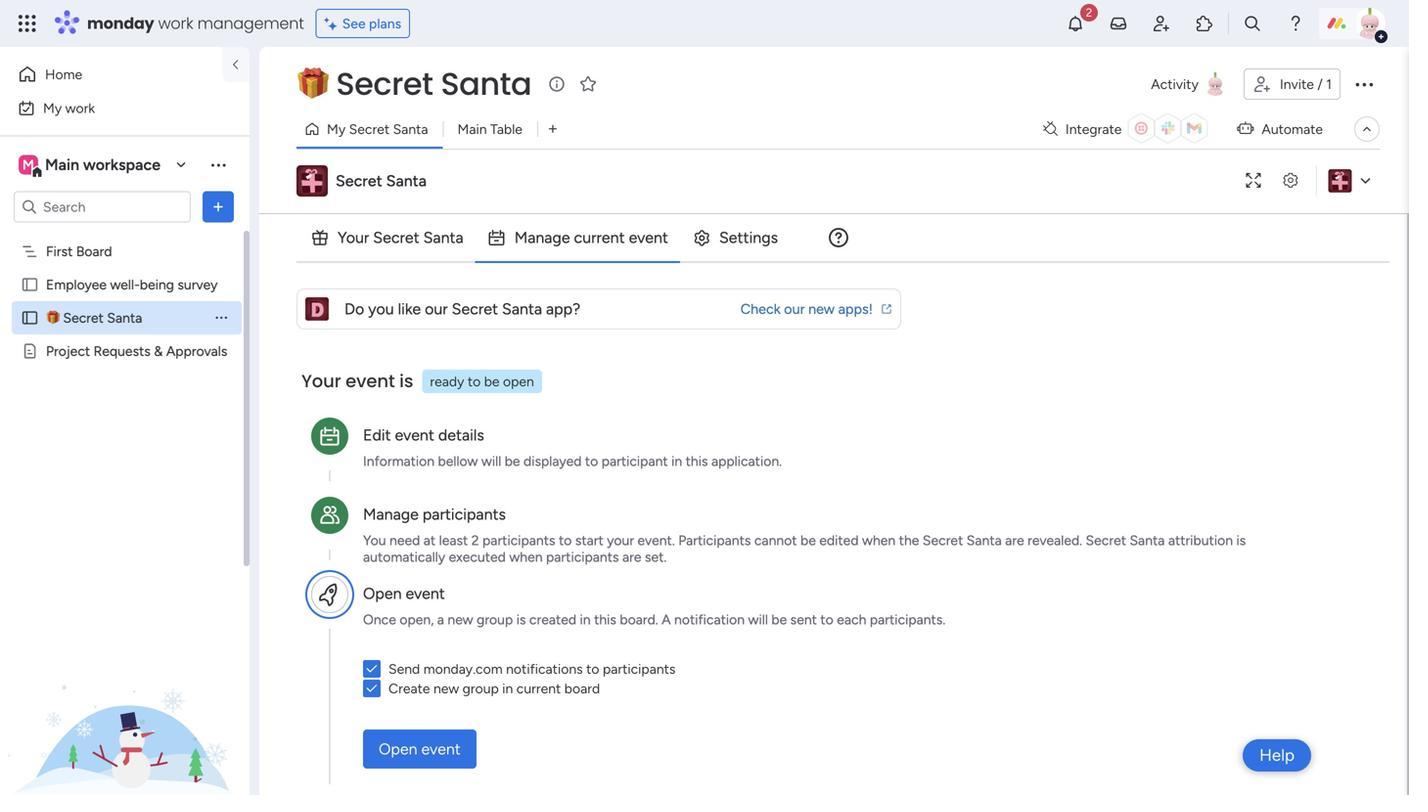 Task type: describe. For each thing, give the bounding box(es) containing it.
ruby anderson image
[[1354, 8, 1386, 39]]

monday
[[87, 12, 154, 34]]

lottie animation element
[[0, 598, 250, 796]]

help
[[1260, 746, 1295, 766]]

my work
[[43, 100, 95, 116]]

1
[[1326, 76, 1332, 92]]

home
[[45, 66, 82, 83]]

🎁 Secret Santa field
[[293, 62, 537, 106]]

secret down my secret santa button
[[336, 172, 382, 190]]

add view image
[[549, 122, 557, 136]]

my secret santa
[[327, 121, 428, 137]]

2 public board image from the top
[[21, 309, 39, 327]]

2 image
[[1080, 1, 1098, 23]]

santa inside button
[[393, 121, 428, 137]]

workspace options image
[[208, 155, 228, 174]]

apps image
[[1195, 14, 1214, 33]]

main for main table
[[458, 121, 487, 137]]

m
[[23, 157, 34, 173]]

open full screen image
[[1238, 174, 1269, 188]]

my secret santa button
[[297, 114, 443, 145]]

search everything image
[[1243, 14, 1262, 33]]

0 horizontal spatial 🎁 secret santa
[[46, 310, 142, 326]]

workspace
[[83, 156, 160, 174]]

management
[[197, 12, 304, 34]]

workspace image
[[19, 154, 38, 176]]

0 horizontal spatial 🎁
[[46, 310, 60, 326]]

employee well-being survey
[[46, 276, 218, 293]]

employee
[[46, 276, 107, 293]]

survey
[[178, 276, 218, 293]]

add to favorites image
[[579, 74, 598, 93]]

list box containing first board
[[0, 231, 250, 632]]

/
[[1317, 76, 1323, 92]]

invite / 1 button
[[1244, 69, 1341, 100]]

requests
[[94, 343, 151, 360]]

secret inside list box
[[63, 310, 104, 326]]

table
[[490, 121, 523, 137]]

show board description image
[[545, 74, 569, 94]]

activity
[[1151, 76, 1199, 92]]

integrate
[[1066, 121, 1122, 137]]

&
[[154, 343, 163, 360]]

invite / 1
[[1280, 76, 1332, 92]]

my work button
[[12, 92, 210, 124]]

invite
[[1280, 76, 1314, 92]]

santa down my secret santa
[[386, 172, 427, 190]]

see
[[342, 15, 366, 32]]

main table button
[[443, 114, 537, 145]]

1 public board image from the top
[[21, 275, 39, 294]]

main workspace
[[45, 156, 160, 174]]

main for main workspace
[[45, 156, 79, 174]]



Task type: vqa. For each thing, say whether or not it's contained in the screenshot.
The Dashboard
no



Task type: locate. For each thing, give the bounding box(es) containing it.
help image
[[1286, 14, 1305, 33]]

list box
[[0, 231, 250, 632]]

collapse board header image
[[1359, 121, 1375, 137]]

work down home
[[65, 100, 95, 116]]

approvals
[[166, 343, 227, 360]]

main
[[458, 121, 487, 137], [45, 156, 79, 174]]

🎁 up project
[[46, 310, 60, 326]]

secret up my secret santa
[[336, 62, 433, 106]]

1 vertical spatial my
[[327, 121, 346, 137]]

first
[[46, 243, 73, 260]]

santa
[[441, 62, 532, 106], [393, 121, 428, 137], [386, 172, 427, 190], [107, 310, 142, 326]]

public board image
[[21, 275, 39, 294], [21, 309, 39, 327]]

secret down employee
[[63, 310, 104, 326]]

0 vertical spatial options image
[[1352, 72, 1376, 96]]

0 horizontal spatial main
[[45, 156, 79, 174]]

plans
[[369, 15, 401, 32]]

invite members image
[[1152, 14, 1171, 33]]

activity button
[[1143, 69, 1236, 100]]

select product image
[[18, 14, 37, 33]]

🎁 secret santa down employee
[[46, 310, 142, 326]]

secret santa
[[336, 172, 427, 190]]

see plans button
[[316, 9, 410, 38]]

🎁
[[297, 62, 328, 106], [46, 310, 60, 326]]

1 vertical spatial public board image
[[21, 309, 39, 327]]

1 vertical spatial 🎁
[[46, 310, 60, 326]]

options image right the 1 on the top right of page
[[1352, 72, 1376, 96]]

1 vertical spatial 🎁 secret santa
[[46, 310, 142, 326]]

well-
[[110, 276, 140, 293]]

1 horizontal spatial 🎁 secret santa
[[297, 62, 532, 106]]

0 horizontal spatial work
[[65, 100, 95, 116]]

lottie animation image
[[0, 598, 250, 796]]

0 vertical spatial public board image
[[21, 275, 39, 294]]

santa down 🎁 secret santa field
[[393, 121, 428, 137]]

secret
[[336, 62, 433, 106], [349, 121, 390, 137], [336, 172, 382, 190], [63, 310, 104, 326]]

workspace selection element
[[19, 153, 163, 179]]

Search in workspace field
[[41, 196, 163, 218]]

santa inside list box
[[107, 310, 142, 326]]

0 horizontal spatial options image
[[208, 197, 228, 217]]

automate
[[1262, 121, 1323, 137]]

1 horizontal spatial options image
[[1352, 72, 1376, 96]]

0 vertical spatial work
[[158, 12, 193, 34]]

main inside workspace selection element
[[45, 156, 79, 174]]

santa up main table button
[[441, 62, 532, 106]]

my for my work
[[43, 100, 62, 116]]

work for monday
[[158, 12, 193, 34]]

work right monday
[[158, 12, 193, 34]]

first board
[[46, 243, 112, 260]]

1 horizontal spatial work
[[158, 12, 193, 34]]

work for my
[[65, 100, 95, 116]]

inbox image
[[1109, 14, 1128, 33]]

my inside my work button
[[43, 100, 62, 116]]

work
[[158, 12, 193, 34], [65, 100, 95, 116]]

being
[[140, 276, 174, 293]]

santa down well-
[[107, 310, 142, 326]]

dapulse integrations image
[[1043, 122, 1058, 137]]

secret up secret santa
[[349, 121, 390, 137]]

autopilot image
[[1237, 116, 1254, 141]]

🎁 up my secret santa button
[[297, 62, 328, 106]]

🎁 secret santa
[[297, 62, 532, 106], [46, 310, 142, 326]]

0 vertical spatial my
[[43, 100, 62, 116]]

project requests & approvals
[[46, 343, 227, 360]]

home button
[[12, 59, 210, 90]]

1 horizontal spatial main
[[458, 121, 487, 137]]

help button
[[1243, 740, 1311, 772]]

main inside main table button
[[458, 121, 487, 137]]

see plans
[[342, 15, 401, 32]]

my up secret santa
[[327, 121, 346, 137]]

my inside my secret santa button
[[327, 121, 346, 137]]

1 vertical spatial main
[[45, 156, 79, 174]]

options image down workspace options icon
[[208, 197, 228, 217]]

1 horizontal spatial 🎁
[[297, 62, 328, 106]]

project
[[46, 343, 90, 360]]

options image
[[1352, 72, 1376, 96], [208, 197, 228, 217]]

settings image
[[1275, 174, 1306, 188]]

1 horizontal spatial my
[[327, 121, 346, 137]]

my down home
[[43, 100, 62, 116]]

1 vertical spatial work
[[65, 100, 95, 116]]

0 vertical spatial 🎁
[[297, 62, 328, 106]]

main table
[[458, 121, 523, 137]]

my for my secret santa
[[327, 121, 346, 137]]

🎁 secret santa up my secret santa
[[297, 62, 532, 106]]

option
[[0, 234, 250, 238]]

monday work management
[[87, 12, 304, 34]]

1 vertical spatial options image
[[208, 197, 228, 217]]

0 vertical spatial main
[[458, 121, 487, 137]]

notifications image
[[1066, 14, 1085, 33]]

0 vertical spatial 🎁 secret santa
[[297, 62, 532, 106]]

secret inside button
[[349, 121, 390, 137]]

work inside button
[[65, 100, 95, 116]]

main left table
[[458, 121, 487, 137]]

main right workspace "icon"
[[45, 156, 79, 174]]

0 horizontal spatial my
[[43, 100, 62, 116]]

board
[[76, 243, 112, 260]]

my
[[43, 100, 62, 116], [327, 121, 346, 137]]



